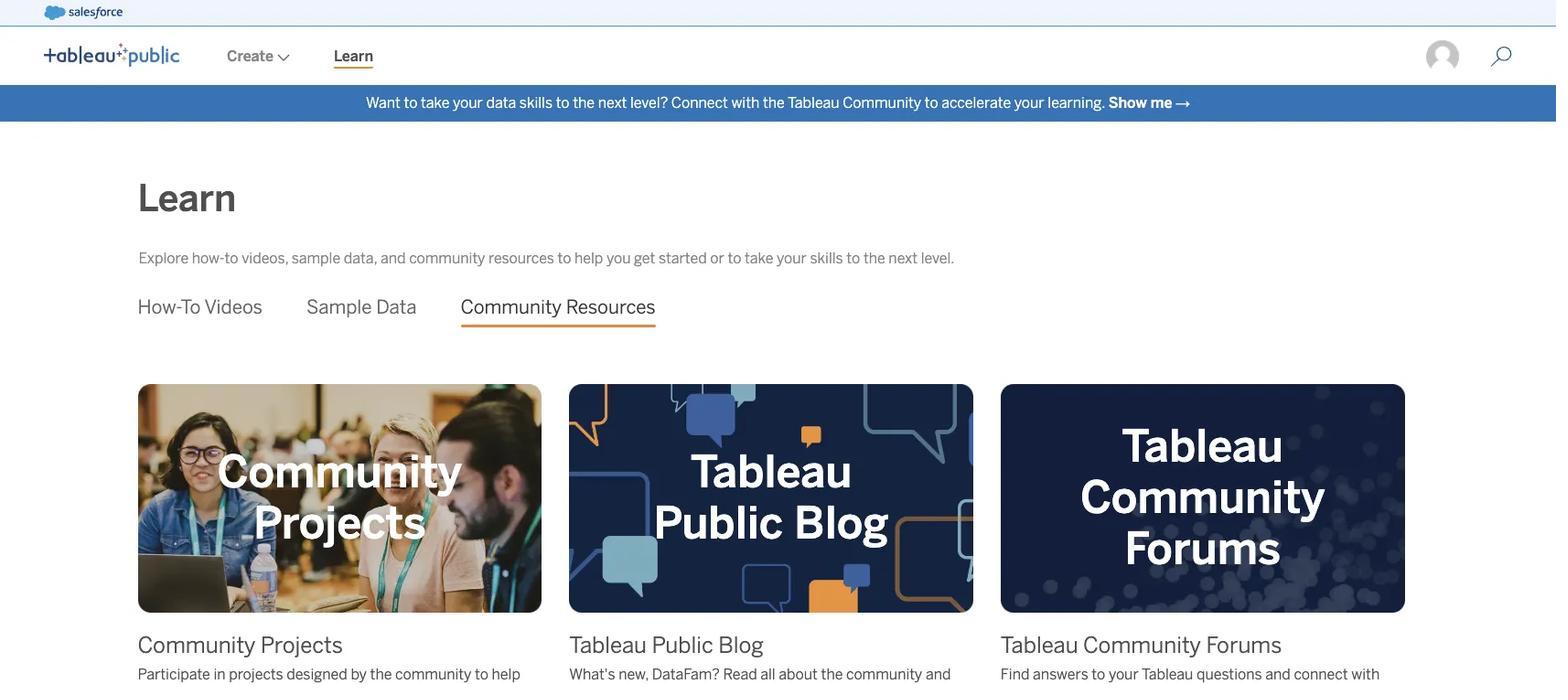Task type: vqa. For each thing, say whether or not it's contained in the screenshot.
1
no



Task type: describe. For each thing, give the bounding box(es) containing it.
datafam?
[[652, 666, 720, 684]]

data,
[[344, 250, 377, 267]]

learn
[[1123, 684, 1156, 685]]

to-
[[623, 684, 642, 685]]

want to take your data skills to the next level? connect with the tableau community to accelerate your learning. show me →
[[366, 94, 1191, 112]]

tableau inside tableau community forums
[[1122, 421, 1284, 473]]

your right 'want'
[[453, 94, 483, 112]]

the right connect
[[763, 94, 785, 112]]

community inside community projects participate in projects designed by the community to help you learn, practice, and apply your data skills.
[[395, 666, 472, 684]]

stay
[[569, 684, 598, 685]]

explore
[[139, 250, 189, 267]]

1 tableau community forums link from the top
[[1001, 384, 1435, 613]]

skills.
[[402, 684, 439, 685]]

learn,
[[165, 684, 202, 685]]

what's new, datafam? read all about the community and stay up-to-date on all things tableau public. image
[[569, 384, 1003, 613]]

community up data
[[409, 250, 485, 267]]

projects for community projects participate in projects designed by the community to help you learn, practice, and apply your data skills.
[[261, 632, 343, 659]]

2 tableau community forums link from the top
[[1001, 632, 1283, 659]]

tim.burton6800 image
[[1425, 38, 1462, 75]]

new,
[[619, 666, 649, 684]]

community inside community projects participate in projects designed by the community to help you learn, practice, and apply your data skills.
[[138, 632, 256, 659]]

in
[[214, 666, 226, 684]]

participate
[[138, 666, 210, 684]]

2 community projects link from the top
[[138, 632, 343, 659]]

2 tableau public blog link from the top
[[569, 632, 764, 659]]

date
[[642, 684, 672, 685]]

connect
[[1294, 666, 1349, 684]]

the inside tableau community forums find answers to your tableau questions and connect with the community to learn and collaborate with others.
[[1001, 684, 1023, 685]]

show me link
[[1109, 94, 1173, 112]]

help for how-
[[575, 250, 603, 267]]

1 vertical spatial all
[[696, 684, 711, 685]]

1 horizontal spatial all
[[761, 666, 776, 684]]

and left connect
[[1266, 666, 1291, 684]]

1 community projects link from the top
[[138, 384, 571, 613]]

data inside community projects participate in projects designed by the community to help you learn, practice, and apply your data skills.
[[369, 684, 399, 685]]

public for tableau public blog
[[654, 498, 783, 550]]

what's
[[569, 666, 616, 684]]

how-to videos link
[[138, 283, 263, 333]]

read
[[723, 666, 757, 684]]

and inside community projects participate in projects designed by the community to help you learn, practice, and apply your data skills.
[[267, 684, 292, 685]]

tableau public blog what's new, datafam? read all about the community and stay up-to-date on all things tableau public.
[[569, 632, 951, 685]]

tableau public blog
[[654, 446, 889, 550]]

community resources link
[[461, 283, 656, 333]]

1 vertical spatial take
[[745, 250, 774, 267]]

1 vertical spatial next
[[889, 250, 918, 267]]

on
[[675, 684, 692, 685]]

about
[[779, 666, 818, 684]]

designed
[[287, 666, 348, 684]]

2 vertical spatial with
[[1266, 684, 1295, 685]]

0 vertical spatial skills
[[520, 94, 553, 112]]

apply
[[295, 684, 332, 685]]

things
[[714, 684, 755, 685]]

the inside community projects participate in projects designed by the community to help you learn, practice, and apply your data skills.
[[370, 666, 392, 684]]

others.
[[1298, 684, 1345, 685]]

me
[[1151, 94, 1173, 112]]

your right or
[[777, 250, 807, 267]]

community inside tableau public blog what's new, datafam? read all about the community and stay up-to-date on all things tableau public.
[[847, 666, 923, 684]]

public.
[[813, 684, 858, 685]]

you for projects
[[138, 684, 162, 685]]

community inside tableau community forums find answers to your tableau questions and connect with the community to learn and collaborate with others.
[[1084, 632, 1202, 659]]

practice,
[[206, 684, 263, 685]]

you for how-
[[607, 250, 631, 267]]

salesforce logo image
[[44, 5, 122, 20]]

1 horizontal spatial skills
[[810, 250, 844, 267]]

sample
[[292, 250, 341, 267]]

blog for tableau public blog
[[794, 498, 889, 550]]



Task type: locate. For each thing, give the bounding box(es) containing it.
community up "public."
[[847, 666, 923, 684]]

1 vertical spatial tableau public blog link
[[569, 632, 764, 659]]

and right data, at the left of page
[[381, 250, 406, 267]]

0 vertical spatial blog
[[794, 498, 889, 550]]

forums for tableau community forums
[[1125, 523, 1281, 576]]

learn link
[[312, 28, 395, 85]]

blog inside tableau public blog what's new, datafam? read all about the community and stay up-to-date on all things tableau public.
[[719, 632, 764, 659]]

0 vertical spatial community projects link
[[138, 384, 571, 613]]

forums inside tableau community forums find answers to your tableau questions and connect with the community to learn and collaborate with others.
[[1207, 632, 1283, 659]]

projects
[[229, 666, 283, 684]]

take right or
[[745, 250, 774, 267]]

go to search image
[[1469, 46, 1535, 68]]

and down projects
[[267, 684, 292, 685]]

tableau
[[788, 94, 840, 112], [1122, 421, 1284, 473], [691, 446, 852, 499], [569, 632, 647, 659], [1001, 632, 1079, 659], [1142, 666, 1194, 684], [758, 684, 810, 685]]

create
[[227, 48, 274, 65]]

1 horizontal spatial help
[[575, 250, 603, 267]]

connect
[[672, 94, 728, 112]]

learn up how- on the left
[[138, 177, 236, 221]]

participate in projects designed by the community to help you learn, practice, and apply your data skills. image
[[138, 384, 571, 613]]

your inside tableau community forums find answers to your tableau questions and connect with the community to learn and collaborate with others.
[[1109, 666, 1139, 684]]

projects
[[253, 498, 426, 550], [261, 632, 343, 659]]

community up skills.
[[395, 666, 472, 684]]

tableau public blog link
[[569, 384, 1003, 613], [569, 632, 764, 659]]

1 vertical spatial projects
[[261, 632, 343, 659]]

accelerate
[[942, 94, 1011, 112]]

0 horizontal spatial with
[[732, 94, 760, 112]]

up-
[[601, 684, 623, 685]]

or
[[710, 250, 725, 267]]

0 horizontal spatial learn
[[138, 177, 236, 221]]

how-
[[138, 297, 181, 318]]

next
[[598, 94, 627, 112], [889, 250, 918, 267]]

learn
[[334, 48, 373, 65], [138, 177, 236, 221]]

blog inside tableau public blog
[[794, 498, 889, 550]]

the
[[573, 94, 595, 112], [763, 94, 785, 112], [864, 250, 886, 267], [370, 666, 392, 684], [821, 666, 843, 684], [1001, 684, 1023, 685]]

and left "find"
[[926, 666, 951, 684]]

1 vertical spatial skills
[[810, 250, 844, 267]]

with for take
[[732, 94, 760, 112]]

and inside tableau public blog what's new, datafam? read all about the community and stay up-to-date on all things tableau public.
[[926, 666, 951, 684]]

1 horizontal spatial with
[[1266, 684, 1295, 685]]

by
[[351, 666, 367, 684]]

0 vertical spatial projects
[[253, 498, 426, 550]]

projects inside community projects
[[253, 498, 426, 550]]

tableau inside tableau public blog
[[691, 446, 852, 499]]

to inside community projects participate in projects designed by the community to help you learn, practice, and apply your data skills.
[[475, 666, 489, 684]]

tableau community forums find answers to your tableau questions and connect with the community to learn and collaborate with others.
[[1001, 632, 1380, 685]]

0 vertical spatial all
[[761, 666, 776, 684]]

help up resources
[[575, 250, 603, 267]]

help
[[575, 250, 603, 267], [492, 666, 521, 684]]

0 vertical spatial data
[[486, 94, 516, 112]]

the left "level."
[[864, 250, 886, 267]]

1 vertical spatial tableau community forums link
[[1001, 632, 1283, 659]]

0 vertical spatial tableau public blog link
[[569, 384, 1003, 613]]

0 horizontal spatial you
[[138, 684, 162, 685]]

how-
[[192, 250, 225, 267]]

community down answers
[[1026, 684, 1102, 685]]

1 horizontal spatial data
[[486, 94, 516, 112]]

the up "public."
[[821, 666, 843, 684]]

level?
[[631, 94, 668, 112]]

next left "level."
[[889, 250, 918, 267]]

find answers to your tableau questions and connect with the community to learn and collaborate with others. image
[[1001, 384, 1435, 613]]

your
[[453, 94, 483, 112], [1015, 94, 1045, 112], [777, 250, 807, 267], [1109, 666, 1139, 684], [335, 684, 365, 685]]

resources
[[566, 297, 656, 318]]

videos
[[204, 297, 263, 318]]

public
[[654, 498, 783, 550], [652, 632, 714, 659]]

0 vertical spatial learn
[[334, 48, 373, 65]]

skills
[[520, 94, 553, 112], [810, 250, 844, 267]]

1 horizontal spatial take
[[745, 250, 774, 267]]

help for projects
[[492, 666, 521, 684]]

blog
[[794, 498, 889, 550], [719, 632, 764, 659]]

get
[[634, 250, 656, 267]]

the right the by
[[370, 666, 392, 684]]

0 vertical spatial forums
[[1125, 523, 1281, 576]]

to
[[404, 94, 418, 112], [556, 94, 570, 112], [925, 94, 939, 112], [225, 250, 238, 267], [558, 250, 571, 267], [728, 250, 742, 267], [847, 250, 861, 267], [475, 666, 489, 684], [1092, 666, 1106, 684], [1106, 684, 1119, 685]]

forums
[[1125, 523, 1281, 576], [1207, 632, 1283, 659]]

your left learning.
[[1015, 94, 1045, 112]]

1 vertical spatial with
[[1352, 666, 1380, 684]]

→
[[1176, 94, 1191, 112]]

data
[[486, 94, 516, 112], [369, 684, 399, 685]]

all right read
[[761, 666, 776, 684]]

tableau community forums
[[1081, 421, 1326, 576]]

learning.
[[1048, 94, 1106, 112]]

all right on
[[696, 684, 711, 685]]

0 horizontal spatial all
[[696, 684, 711, 685]]

tableau community forums link
[[1001, 384, 1435, 613], [1001, 632, 1283, 659]]

videos,
[[242, 250, 288, 267]]

logo image
[[44, 43, 179, 67]]

0 vertical spatial help
[[575, 250, 603, 267]]

0 vertical spatial with
[[732, 94, 760, 112]]

started
[[659, 250, 707, 267]]

0 vertical spatial you
[[607, 250, 631, 267]]

you inside community projects participate in projects designed by the community to help you learn, practice, and apply your data skills.
[[138, 684, 162, 685]]

all
[[761, 666, 776, 684], [696, 684, 711, 685]]

1 vertical spatial community projects link
[[138, 632, 343, 659]]

0 horizontal spatial blog
[[719, 632, 764, 659]]

find
[[1001, 666, 1030, 684]]

show
[[1109, 94, 1147, 112]]

1 vertical spatial learn
[[138, 177, 236, 221]]

you down participate
[[138, 684, 162, 685]]

sample
[[307, 297, 372, 318]]

take
[[421, 94, 450, 112], [745, 250, 774, 267]]

data
[[376, 297, 417, 318]]

help left the what's
[[492, 666, 521, 684]]

the down "find"
[[1001, 684, 1023, 685]]

collaborate
[[1188, 684, 1263, 685]]

blog for tableau public blog what's new, datafam? read all about the community and stay up-to-date on all things tableau public.
[[719, 632, 764, 659]]

your up learn
[[1109, 666, 1139, 684]]

projects for community projects
[[253, 498, 426, 550]]

0 horizontal spatial skills
[[520, 94, 553, 112]]

1 horizontal spatial learn
[[334, 48, 373, 65]]

your down the by
[[335, 684, 365, 685]]

questions
[[1197, 666, 1263, 684]]

your inside community projects participate in projects designed by the community to help you learn, practice, and apply your data skills.
[[335, 684, 365, 685]]

0 vertical spatial tableau community forums link
[[1001, 384, 1435, 613]]

and
[[381, 250, 406, 267], [926, 666, 951, 684], [1266, 666, 1291, 684], [267, 684, 292, 685], [1160, 684, 1185, 685]]

1 vertical spatial data
[[369, 684, 399, 685]]

0 horizontal spatial take
[[421, 94, 450, 112]]

public inside tableau public blog
[[654, 498, 783, 550]]

with
[[732, 94, 760, 112], [1352, 666, 1380, 684], [1266, 684, 1295, 685]]

create button
[[205, 28, 312, 85]]

community projects link
[[138, 384, 571, 613], [138, 632, 343, 659]]

community
[[843, 94, 922, 112], [461, 297, 562, 318], [217, 446, 462, 499], [1081, 472, 1326, 524], [138, 632, 256, 659], [1084, 632, 1202, 659]]

0 horizontal spatial next
[[598, 94, 627, 112]]

0 vertical spatial public
[[654, 498, 783, 550]]

community projects
[[217, 446, 462, 550]]

help inside community projects participate in projects designed by the community to help you learn, practice, and apply your data skills.
[[492, 666, 521, 684]]

with for forums
[[1352, 666, 1380, 684]]

take right 'want'
[[421, 94, 450, 112]]

1 vertical spatial blog
[[719, 632, 764, 659]]

community inside tableau community forums find answers to your tableau questions and connect with the community to learn and collaborate with others.
[[1026, 684, 1102, 685]]

1 vertical spatial forums
[[1207, 632, 1283, 659]]

forums for tableau community forums find answers to your tableau questions and connect with the community to learn and collaborate with others.
[[1207, 632, 1283, 659]]

1 vertical spatial help
[[492, 666, 521, 684]]

sample data link
[[307, 283, 417, 333]]

0 vertical spatial take
[[421, 94, 450, 112]]

and right learn
[[1160, 684, 1185, 685]]

public inside tableau public blog what's new, datafam? read all about the community and stay up-to-date on all things tableau public.
[[652, 632, 714, 659]]

you left 'get'
[[607, 250, 631, 267]]

0 horizontal spatial data
[[369, 684, 399, 685]]

forums inside tableau community forums
[[1125, 523, 1281, 576]]

community
[[409, 250, 485, 267], [395, 666, 472, 684], [847, 666, 923, 684], [1026, 684, 1102, 685]]

community projects participate in projects designed by the community to help you learn, practice, and apply your data skills.
[[138, 632, 521, 685]]

level.
[[921, 250, 955, 267]]

1 vertical spatial you
[[138, 684, 162, 685]]

1 horizontal spatial you
[[607, 250, 631, 267]]

1 horizontal spatial next
[[889, 250, 918, 267]]

want
[[366, 94, 401, 112]]

answers
[[1033, 666, 1089, 684]]

1 horizontal spatial blog
[[794, 498, 889, 550]]

1 tableau public blog link from the top
[[569, 384, 1003, 613]]

sample data
[[307, 297, 417, 318]]

0 vertical spatial next
[[598, 94, 627, 112]]

to
[[181, 297, 201, 318]]

2 horizontal spatial with
[[1352, 666, 1380, 684]]

learn up 'want'
[[334, 48, 373, 65]]

the inside tableau public blog what's new, datafam? read all about the community and stay up-to-date on all things tableau public.
[[821, 666, 843, 684]]

0 horizontal spatial help
[[492, 666, 521, 684]]

resources
[[489, 250, 554, 267]]

how-to videos
[[138, 297, 263, 318]]

1 vertical spatial public
[[652, 632, 714, 659]]

explore how-to videos, sample data, and community resources to help you get started or to take your skills to the next level.
[[139, 250, 955, 267]]

community resources
[[461, 297, 656, 318]]

projects inside community projects participate in projects designed by the community to help you learn, practice, and apply your data skills.
[[261, 632, 343, 659]]

you
[[607, 250, 631, 267], [138, 684, 162, 685]]

next left level?
[[598, 94, 627, 112]]

the left level?
[[573, 94, 595, 112]]

public for tableau public blog what's new, datafam? read all about the community and stay up-to-date on all things tableau public.
[[652, 632, 714, 659]]



